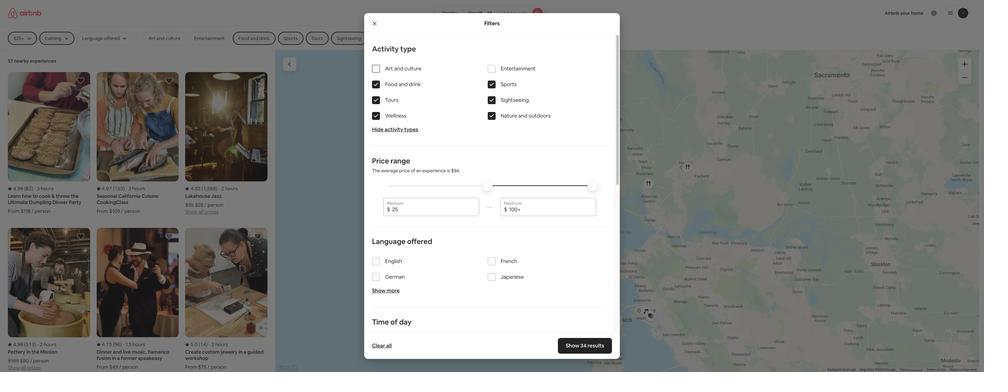 Task type: vqa. For each thing, say whether or not it's contained in the screenshot.
the rightmost Entertainment
yes



Task type: describe. For each thing, give the bounding box(es) containing it.
nature and outdoors
[[501, 113, 551, 119]]

price range the average price of an experience is $94.
[[372, 156, 460, 174]]

2 for (14)
[[212, 342, 214, 348]]

4.98
[[13, 342, 23, 348]]

day
[[399, 318, 412, 327]]

show more button
[[372, 288, 400, 295]]

$118
[[21, 208, 31, 215]]

Nature and outdoors button
[[402, 32, 457, 45]]

hours for how
[[41, 186, 53, 192]]

person inside seasonal california cuisine cookingclass from $109 / person
[[124, 208, 140, 215]]

· 3 hours for to
[[34, 186, 53, 192]]

$ for $ text field
[[387, 206, 390, 213]]

show left more
[[372, 288, 386, 295]]

Sightseeing button
[[331, 32, 367, 45]]

hours for in
[[44, 342, 56, 348]]

–
[[484, 10, 486, 16]]

5
[[900, 368, 902, 372]]

wellness
[[385, 113, 407, 119]]

add to wishlist image for pottery in the mission $100 $80 / person show all prices
[[77, 233, 85, 241]]

57
[[8, 58, 13, 64]]

of inside price range the average price of an experience is $94.
[[411, 168, 416, 174]]

guided
[[248, 349, 264, 356]]

keyboard
[[828, 368, 842, 372]]

/ inside pottery in the mission $100 $80 / person show all prices
[[30, 358, 32, 365]]

custom
[[202, 349, 220, 356]]

more
[[387, 288, 400, 295]]

$49
[[109, 365, 118, 371]]

· for 4.98 (513)
[[37, 342, 39, 348]]

5.0 (14)
[[191, 342, 208, 348]]

profile element
[[554, 0, 972, 26]]

report a map error link
[[950, 368, 978, 372]]

jewelry
[[221, 349, 238, 356]]

add
[[503, 10, 512, 16]]

· for 4.99 (82)
[[34, 186, 36, 192]]

offered
[[407, 237, 433, 246]]

pottery in the mission group
[[8, 228, 90, 371]]

sports inside button
[[284, 35, 298, 41]]

keyboard shortcuts button
[[828, 368, 857, 373]]

mission
[[40, 349, 58, 356]]

15
[[478, 10, 483, 16]]

clear all
[[372, 343, 392, 350]]

create
[[185, 349, 201, 356]]

2 for (513)
[[40, 342, 43, 348]]

5 km
[[900, 368, 908, 372]]

$28
[[195, 202, 204, 208]]

$ text field
[[509, 207, 593, 213]]

all inside pottery in the mission $100 $80 / person show all prices
[[21, 365, 26, 371]]

price
[[399, 168, 410, 174]]

art and culture inside button
[[149, 35, 180, 41]]

how
[[22, 193, 32, 200]]

is
[[447, 168, 450, 174]]

Tours button
[[306, 32, 329, 45]]

shortcuts
[[843, 368, 857, 372]]

terms of use link
[[927, 368, 947, 372]]

4.98 out of 5 average rating,  513 reviews image
[[8, 342, 36, 348]]

drink inside filters dialog
[[409, 81, 421, 88]]

food inside button
[[239, 35, 249, 41]]

throw
[[56, 193, 70, 200]]

dinner and live music, flamenco fusion in a former speakeasy group
[[97, 228, 179, 371]]

clear all button
[[369, 340, 395, 353]]

©2023
[[875, 368, 885, 372]]

show 34 results link
[[558, 339, 612, 354]]

show 34 results
[[566, 343, 605, 350]]

lakehouse jazz $35 $28 / person show all prices
[[185, 193, 224, 215]]

the inside learn how to cook & throw the ultimate dumpling dinner party from $118 / person
[[71, 193, 79, 200]]

report
[[950, 368, 960, 372]]

flamenco
[[148, 349, 170, 356]]

in inside create custom jewelry in a guided workshop from $75 / person
[[239, 349, 243, 356]]

experience
[[423, 168, 446, 174]]

the inside pottery in the mission $100 $80 / person show all prices
[[31, 349, 39, 356]]

add guests
[[503, 10, 527, 16]]

live
[[123, 349, 131, 356]]

hours for jazz
[[225, 186, 238, 192]]

(14)
[[199, 342, 208, 348]]

show all prices button for prices
[[185, 208, 219, 215]]

nov
[[469, 10, 477, 16]]

seasonal california cuisine cookingclass from $109 / person
[[97, 193, 159, 215]]

learn
[[8, 193, 21, 200]]

Sports button
[[278, 32, 303, 45]]

japanese
[[501, 274, 524, 281]]

from inside create custom jewelry in a guided workshop from $75 / person
[[185, 365, 197, 371]]

5.0 out of 5 average rating,  14 reviews image
[[185, 342, 208, 348]]

from inside learn how to cook & throw the ultimate dumpling dinner party from $118 / person
[[8, 208, 20, 215]]

activity
[[372, 44, 399, 53]]

create custom jewelry in a guided workshop group
[[185, 228, 268, 371]]

show more
[[372, 288, 400, 295]]

keyboard shortcuts
[[828, 368, 857, 372]]

culture inside button
[[166, 35, 180, 41]]

hours for and
[[133, 342, 145, 348]]

dinner inside 'dinner and live music, flamenco fusion in a former speakeasy from $49 / person'
[[97, 349, 112, 356]]

show inside pottery in the mission $100 $80 / person show all prices
[[8, 365, 20, 371]]

error
[[971, 368, 978, 372]]

speakeasy
[[138, 356, 162, 362]]

use
[[941, 368, 947, 372]]

4.73
[[102, 342, 112, 348]]

and inside 'dinner and live music, flamenco fusion in a former speakeasy from $49 / person'
[[113, 349, 122, 356]]

nov 15 – 30 button
[[463, 5, 498, 21]]

lakehouse jazz group
[[185, 72, 268, 215]]

create custom jewelry in a guided workshop from $75 / person
[[185, 349, 264, 371]]

workshop
[[185, 356, 208, 362]]

4.99
[[13, 186, 23, 192]]

hide activity types button
[[372, 126, 419, 133]]

in inside 'dinner and live music, flamenco fusion in a former speakeasy from $49 / person'
[[112, 356, 116, 362]]

1.5
[[126, 342, 132, 348]]

pottery in the mission $100 $80 / person show all prices
[[8, 349, 58, 371]]

4.97 out of 5 average rating,  153 reviews image
[[97, 186, 125, 192]]

· for 4.73 (96)
[[123, 342, 124, 348]]

hide activity types
[[372, 126, 419, 133]]

prices inside lakehouse jazz $35 $28 / person show all prices
[[205, 209, 219, 215]]

person inside learn how to cook & throw the ultimate dumpling dinner party from $118 / person
[[35, 208, 51, 215]]

entertainment inside button
[[194, 35, 225, 41]]

add to wishlist image for learn how to cook & throw the ultimate dumpling dinner party from $118 / person
[[77, 77, 85, 85]]

zoom out image
[[963, 75, 968, 80]]

pottery
[[8, 349, 25, 356]]

add to wishlist image for create custom jewelry in a guided workshop from $75 / person
[[254, 233, 262, 241]]

hide
[[372, 126, 384, 133]]

language
[[372, 237, 406, 246]]

person inside 'dinner and live music, flamenco fusion in a former speakeasy from $49 / person'
[[122, 365, 138, 371]]

all inside button
[[387, 343, 392, 350]]

an
[[417, 168, 422, 174]]

· 2 hours for jazz
[[219, 186, 238, 192]]

outdoors
[[529, 113, 551, 119]]

nearby
[[14, 58, 29, 64]]

add to wishlist image for lakehouse jazz $35 $28 / person show all prices
[[254, 77, 262, 85]]

(96)
[[113, 342, 122, 348]]

seasonal california cuisine cookingclass group
[[97, 72, 179, 215]]

food and drink inside the food and drink button
[[239, 35, 270, 41]]

show all prices button for show
[[8, 365, 41, 371]]

dumpling
[[29, 200, 51, 206]]

report a map error
[[950, 368, 978, 372]]

hours for california
[[132, 186, 145, 192]]

time
[[372, 318, 389, 327]]



Task type: locate. For each thing, give the bounding box(es) containing it.
the right throw
[[71, 193, 79, 200]]

2 inside pottery in the mission group
[[40, 342, 43, 348]]

· 3 hours up the "cook"
[[34, 186, 53, 192]]

0 horizontal spatial tours
[[311, 35, 323, 41]]

from inside seasonal california cuisine cookingclass from $109 / person
[[97, 208, 108, 215]]

types
[[405, 126, 419, 133]]

4.99 out of 5 average rating,  82 reviews image
[[8, 186, 33, 192]]

in right the jewelry
[[239, 349, 243, 356]]

lakehouse
[[185, 193, 210, 200]]

&
[[52, 193, 55, 200]]

range
[[391, 156, 410, 166]]

1 · 3 hours from the left
[[34, 186, 53, 192]]

hours up music, at bottom left
[[133, 342, 145, 348]]

· 2 hours for custom
[[209, 342, 228, 348]]

0 horizontal spatial food
[[239, 35, 249, 41]]

0 vertical spatial drink
[[259, 35, 270, 41]]

4.73 out of 5 average rating,  96 reviews image
[[97, 342, 122, 348]]

show left 34
[[566, 343, 580, 350]]

· right (513) in the left bottom of the page
[[37, 342, 39, 348]]

google image
[[277, 364, 299, 373]]

nearby
[[442, 10, 458, 16]]

show all prices button down pottery
[[8, 365, 41, 371]]

$100
[[8, 358, 19, 365]]

person down dumpling
[[35, 208, 51, 215]]

4.99 (82)
[[13, 186, 33, 192]]

terms
[[927, 368, 936, 372]]

1 horizontal spatial entertainment
[[501, 65, 536, 72]]

seasonal
[[97, 193, 117, 200]]

hours inside lakehouse jazz group
[[225, 186, 238, 192]]

map
[[860, 368, 867, 372]]

of left an
[[411, 168, 416, 174]]

add guests button
[[498, 5, 546, 21]]

0 horizontal spatial dinner
[[53, 200, 68, 206]]

cookingclass
[[97, 200, 128, 206]]

1 horizontal spatial of
[[411, 168, 416, 174]]

jazz
[[211, 193, 222, 200]]

person inside lakehouse jazz $35 $28 / person show all prices
[[208, 202, 224, 208]]

hours inside dinner and live music, flamenco fusion in a former speakeasy group
[[133, 342, 145, 348]]

1 horizontal spatial show all prices button
[[185, 208, 219, 215]]

2 $ from the left
[[504, 206, 507, 213]]

· 2 hours inside lakehouse jazz group
[[219, 186, 238, 192]]

1 horizontal spatial sports
[[501, 81, 517, 88]]

/ inside create custom jewelry in a guided workshop from $75 / person
[[208, 365, 210, 371]]

tours inside filters dialog
[[385, 97, 399, 104]]

0 vertical spatial prices
[[205, 209, 219, 215]]

all inside lakehouse jazz $35 $28 / person show all prices
[[199, 209, 204, 215]]

· right (14)
[[209, 342, 210, 348]]

1 horizontal spatial dinner
[[97, 349, 112, 356]]

0 horizontal spatial show all prices button
[[8, 365, 41, 371]]

$ for $ text box at the bottom of the page
[[504, 206, 507, 213]]

sports up nature
[[501, 81, 517, 88]]

0 horizontal spatial the
[[31, 349, 39, 356]]

· 3 hours up california
[[126, 186, 145, 192]]

hours inside pottery in the mission group
[[44, 342, 56, 348]]

1 vertical spatial sightseeing
[[501, 97, 529, 104]]

nov 15 – 30
[[469, 10, 493, 16]]

learn how to cook & throw the ultimate dumpling dinner party group
[[8, 72, 90, 215]]

1 horizontal spatial · 3 hours
[[126, 186, 145, 192]]

tours inside button
[[311, 35, 323, 41]]

of for terms of use
[[937, 368, 940, 372]]

english
[[385, 258, 402, 265]]

average
[[381, 168, 398, 174]]

party
[[69, 200, 81, 206]]

art inside art and culture button
[[149, 35, 156, 41]]

/ right $28
[[205, 202, 207, 208]]

· inside learn how to cook & throw the ultimate dumpling dinner party group
[[34, 186, 36, 192]]

Entertainment button
[[189, 32, 230, 45]]

(153)
[[113, 186, 125, 192]]

0 vertical spatial dinner
[[53, 200, 68, 206]]

hours inside learn how to cook & throw the ultimate dumpling dinner party group
[[41, 186, 53, 192]]

fusion
[[97, 356, 111, 362]]

google
[[886, 368, 897, 372]]

to
[[33, 193, 38, 200]]

/ right $118
[[32, 208, 34, 215]]

0 vertical spatial food
[[239, 35, 249, 41]]

3 inside seasonal california cuisine cookingclass group
[[129, 186, 131, 192]]

map data ©2023 google
[[860, 368, 897, 372]]

· 2 hours for in
[[37, 342, 56, 348]]

· 2 hours inside pottery in the mission group
[[37, 342, 56, 348]]

3 up california
[[129, 186, 131, 192]]

/ right the $75
[[208, 365, 210, 371]]

hours up mission at the bottom of page
[[44, 342, 56, 348]]

2 3 from the left
[[129, 186, 131, 192]]

0 vertical spatial all
[[199, 209, 204, 215]]

all
[[199, 209, 204, 215], [387, 343, 392, 350], [21, 365, 26, 371]]

learn how to cook & throw the ultimate dumpling dinner party from $118 / person
[[8, 193, 81, 215]]

hours up the jewelry
[[215, 342, 228, 348]]

· inside seasonal california cuisine cookingclass group
[[126, 186, 127, 192]]

2 · 3 hours from the left
[[126, 186, 145, 192]]

· 3 hours for cuisine
[[126, 186, 145, 192]]

ultimate
[[8, 200, 28, 206]]

· 2 hours inside create custom jewelry in a guided workshop group
[[209, 342, 228, 348]]

dinner down 4.73
[[97, 349, 112, 356]]

0 horizontal spatial · 3 hours
[[34, 186, 53, 192]]

2 horizontal spatial in
[[239, 349, 243, 356]]

1 vertical spatial sports
[[501, 81, 517, 88]]

$75
[[198, 365, 207, 371]]

Food and drink button
[[233, 32, 276, 45]]

of for time of day
[[391, 318, 398, 327]]

km
[[903, 368, 908, 372]]

show all prices button down lakehouse
[[185, 208, 219, 215]]

1 horizontal spatial food
[[385, 81, 398, 88]]

3
[[37, 186, 40, 192], [129, 186, 131, 192]]

a left map
[[961, 368, 963, 372]]

0 horizontal spatial sightseeing
[[337, 35, 362, 41]]

/ right $80
[[30, 358, 32, 365]]

zoom in image
[[963, 62, 968, 67]]

1 horizontal spatial prices
[[205, 209, 219, 215]]

57 nearby experiences
[[8, 58, 56, 64]]

hours right the (1,568)
[[225, 186, 238, 192]]

person down jazz
[[208, 202, 224, 208]]

2 horizontal spatial a
[[961, 368, 963, 372]]

0 vertical spatial sightseeing
[[337, 35, 362, 41]]

person inside create custom jewelry in a guided workshop from $75 / person
[[211, 365, 227, 371]]

1 $ from the left
[[387, 206, 390, 213]]

2 horizontal spatial all
[[387, 343, 392, 350]]

dinner
[[53, 200, 68, 206], [97, 349, 112, 356]]

sightseeing
[[337, 35, 362, 41], [501, 97, 529, 104]]

1 vertical spatial food
[[385, 81, 398, 88]]

3 up to
[[37, 186, 40, 192]]

1 horizontal spatial $
[[504, 206, 507, 213]]

all down $80
[[21, 365, 26, 371]]

food inside filters dialog
[[385, 81, 398, 88]]

of
[[411, 168, 416, 174], [391, 318, 398, 327], [937, 368, 940, 372]]

0 horizontal spatial 2
[[40, 342, 43, 348]]

0 vertical spatial entertainment
[[194, 35, 225, 41]]

hours for custom
[[215, 342, 228, 348]]

/
[[205, 202, 207, 208], [32, 208, 34, 215], [121, 208, 123, 215], [30, 358, 32, 365], [119, 365, 121, 371], [208, 365, 210, 371]]

0 vertical spatial culture
[[166, 35, 180, 41]]

the down (513) in the left bottom of the page
[[31, 349, 39, 356]]

prices down jazz
[[205, 209, 219, 215]]

0 vertical spatial tours
[[311, 35, 323, 41]]

hours up the "cook"
[[41, 186, 53, 192]]

· 3 hours inside learn how to cook & throw the ultimate dumpling dinner party group
[[34, 186, 53, 192]]

4.97 (153)
[[102, 186, 125, 192]]

google map
showing 24 experiences. region
[[276, 50, 980, 373]]

a
[[244, 349, 247, 356], [117, 356, 120, 362], [961, 368, 963, 372]]

4.83 (1,568)
[[191, 186, 218, 192]]

entertainment
[[194, 35, 225, 41], [501, 65, 536, 72]]

all down $28
[[199, 209, 204, 215]]

2 vertical spatial all
[[21, 365, 26, 371]]

type
[[401, 44, 416, 53]]

show inside "link"
[[566, 343, 580, 350]]

0 horizontal spatial $
[[387, 206, 390, 213]]

a inside create custom jewelry in a guided workshop from $75 / person
[[244, 349, 247, 356]]

1 vertical spatial entertainment
[[501, 65, 536, 72]]

0 vertical spatial of
[[411, 168, 416, 174]]

tours right sports button
[[311, 35, 323, 41]]

data
[[868, 368, 875, 372]]

2 for (1,568)
[[221, 186, 224, 192]]

in down (513) in the left bottom of the page
[[26, 349, 30, 356]]

dinner inside learn how to cook & throw the ultimate dumpling dinner party from $118 / person
[[53, 200, 68, 206]]

1 vertical spatial all
[[387, 343, 392, 350]]

add to wishlist image inside learn how to cook & throw the ultimate dumpling dinner party group
[[77, 77, 85, 85]]

music,
[[132, 349, 147, 356]]

dinner and live music, flamenco fusion in a former speakeasy from $49 / person
[[97, 349, 170, 371]]

culture inside filters dialog
[[405, 65, 422, 72]]

· 3 hours
[[34, 186, 53, 192], [126, 186, 145, 192]]

1 horizontal spatial all
[[199, 209, 204, 215]]

Art and culture button
[[143, 32, 186, 45]]

of left day
[[391, 318, 398, 327]]

tours up wellness
[[385, 97, 399, 104]]

show
[[185, 209, 198, 215], [372, 288, 386, 295], [566, 343, 580, 350], [8, 365, 20, 371]]

2 up mission at the bottom of page
[[40, 342, 43, 348]]

2 inside lakehouse jazz group
[[221, 186, 224, 192]]

0 vertical spatial show all prices button
[[185, 208, 219, 215]]

1 vertical spatial food and drink
[[385, 81, 421, 88]]

person down former
[[122, 365, 138, 371]]

0 horizontal spatial culture
[[166, 35, 180, 41]]

prices down $80
[[27, 365, 41, 371]]

1 horizontal spatial food and drink
[[385, 81, 421, 88]]

add to wishlist image inside pottery in the mission group
[[77, 233, 85, 241]]

1 horizontal spatial drink
[[409, 81, 421, 88]]

add to wishlist image
[[165, 77, 173, 85]]

from down 'ultimate'
[[8, 208, 20, 215]]

filters dialog
[[364, 13, 620, 373]]

hours inside create custom jewelry in a guided workshop group
[[215, 342, 228, 348]]

4.83
[[191, 186, 201, 192]]

$
[[387, 206, 390, 213], [504, 206, 507, 213]]

4.83 out of 5 average rating,  1,568 reviews image
[[185, 186, 218, 192]]

0 horizontal spatial a
[[117, 356, 120, 362]]

1 vertical spatial of
[[391, 318, 398, 327]]

a inside 'dinner and live music, flamenco fusion in a former speakeasy from $49 / person'
[[117, 356, 120, 362]]

1 3 from the left
[[37, 186, 40, 192]]

french
[[501, 258, 518, 265]]

time of day
[[372, 318, 412, 327]]

(82)
[[24, 186, 33, 192]]

results
[[588, 343, 605, 350]]

cook
[[39, 193, 50, 200]]

· right (153)
[[126, 186, 127, 192]]

0 vertical spatial food and drink
[[239, 35, 270, 41]]

0 horizontal spatial 3
[[37, 186, 40, 192]]

$94.
[[451, 168, 460, 174]]

in
[[26, 349, 30, 356], [239, 349, 243, 356], [112, 356, 116, 362]]

· for 5.0 (14)
[[209, 342, 210, 348]]

0 vertical spatial sports
[[284, 35, 298, 41]]

show all prices button inside pottery in the mission group
[[8, 365, 41, 371]]

1 horizontal spatial tours
[[385, 97, 399, 104]]

1 horizontal spatial 2
[[212, 342, 214, 348]]

1 horizontal spatial sightseeing
[[501, 97, 529, 104]]

art and culture
[[149, 35, 180, 41], [385, 65, 422, 72]]

1 vertical spatial dinner
[[97, 349, 112, 356]]

show inside lakehouse jazz $35 $28 / person show all prices
[[185, 209, 198, 215]]

0 horizontal spatial prices
[[27, 365, 41, 371]]

person right the $75
[[211, 365, 227, 371]]

1 vertical spatial art
[[385, 65, 393, 72]]

· 2 hours up custom
[[209, 342, 228, 348]]

show all prices button inside lakehouse jazz group
[[185, 208, 219, 215]]

tours
[[311, 35, 323, 41], [385, 97, 399, 104]]

· right (82)
[[34, 186, 36, 192]]

$ text field
[[392, 207, 475, 213]]

$80
[[20, 358, 29, 365]]

from down fusion
[[97, 365, 108, 371]]

0 horizontal spatial of
[[391, 318, 398, 327]]

(513)
[[24, 342, 36, 348]]

0 horizontal spatial entertainment
[[194, 35, 225, 41]]

1 vertical spatial drink
[[409, 81, 421, 88]]

terms of use
[[927, 368, 947, 372]]

4.73 (96)
[[102, 342, 122, 348]]

/ inside 'dinner and live music, flamenco fusion in a former speakeasy from $49 / person'
[[119, 365, 121, 371]]

34
[[581, 343, 587, 350]]

hours inside seasonal california cuisine cookingclass group
[[132, 186, 145, 192]]

5 km button
[[898, 368, 925, 373]]

from left "$109" on the bottom left of page
[[97, 208, 108, 215]]

clear
[[372, 343, 385, 350]]

Wellness button
[[370, 32, 399, 45]]

dinner left party at the left
[[53, 200, 68, 206]]

3 for 4.99 (82)
[[37, 186, 40, 192]]

experiences
[[30, 58, 56, 64]]

show down $100
[[8, 365, 20, 371]]

california
[[118, 193, 141, 200]]

· 3 hours inside seasonal california cuisine cookingclass group
[[126, 186, 145, 192]]

show down '$35'
[[185, 209, 198, 215]]

sightseeing inside button
[[337, 35, 362, 41]]

2 up custom
[[212, 342, 214, 348]]

sports inside filters dialog
[[501, 81, 517, 88]]

· inside create custom jewelry in a guided workshop group
[[209, 342, 210, 348]]

1 vertical spatial prices
[[27, 365, 41, 371]]

sightseeing inside filters dialog
[[501, 97, 529, 104]]

· for 4.83 (1,568)
[[219, 186, 220, 192]]

· inside dinner and live music, flamenco fusion in a former speakeasy group
[[123, 342, 124, 348]]

0 horizontal spatial all
[[21, 365, 26, 371]]

the
[[372, 168, 380, 174]]

person inside pottery in the mission $100 $80 / person show all prices
[[33, 358, 49, 365]]

hours up california
[[132, 186, 145, 192]]

guests
[[513, 10, 527, 16]]

none search field containing nearby
[[434, 5, 546, 21]]

food and drink inside filters dialog
[[385, 81, 421, 88]]

filters
[[485, 20, 500, 27]]

add to wishlist image inside lakehouse jazz group
[[254, 77, 262, 85]]

sports
[[284, 35, 298, 41], [501, 81, 517, 88]]

1 horizontal spatial art and culture
[[385, 65, 422, 72]]

· left 1.5
[[123, 342, 124, 348]]

2 horizontal spatial of
[[937, 368, 940, 372]]

1 horizontal spatial a
[[244, 349, 247, 356]]

1 horizontal spatial culture
[[405, 65, 422, 72]]

2 vertical spatial of
[[937, 368, 940, 372]]

0 vertical spatial the
[[71, 193, 79, 200]]

0 vertical spatial art
[[149, 35, 156, 41]]

$109
[[109, 208, 120, 215]]

in up $49
[[112, 356, 116, 362]]

add to wishlist image
[[77, 77, 85, 85], [254, 77, 262, 85], [77, 233, 85, 241], [165, 233, 173, 241], [254, 233, 262, 241]]

· inside lakehouse jazz group
[[219, 186, 220, 192]]

0 horizontal spatial in
[[26, 349, 30, 356]]

/ right "$109" on the bottom left of page
[[121, 208, 123, 215]]

art inside filters dialog
[[385, 65, 393, 72]]

1 vertical spatial the
[[31, 349, 39, 356]]

a left guided
[[244, 349, 247, 356]]

sightseeing up nature
[[501, 97, 529, 104]]

1 vertical spatial tours
[[385, 97, 399, 104]]

add to wishlist image inside dinner and live music, flamenco fusion in a former speakeasy group
[[165, 233, 173, 241]]

$35
[[185, 202, 194, 208]]

· up jazz
[[219, 186, 220, 192]]

3 inside learn how to cook & throw the ultimate dumpling dinner party group
[[37, 186, 40, 192]]

person down mission at the bottom of page
[[33, 358, 49, 365]]

of left use
[[937, 368, 940, 372]]

· 2 hours up mission at the bottom of page
[[37, 342, 56, 348]]

2 up jazz
[[221, 186, 224, 192]]

1 horizontal spatial art
[[385, 65, 393, 72]]

1 vertical spatial art and culture
[[385, 65, 422, 72]]

/ inside seasonal california cuisine cookingclass from $109 / person
[[121, 208, 123, 215]]

/ inside lakehouse jazz $35 $28 / person show all prices
[[205, 202, 207, 208]]

add to wishlist image inside create custom jewelry in a guided workshop group
[[254, 233, 262, 241]]

1 horizontal spatial the
[[71, 193, 79, 200]]

sports left the tours button
[[284, 35, 298, 41]]

cuisine
[[142, 193, 159, 200]]

0 horizontal spatial sports
[[284, 35, 298, 41]]

add to wishlist image for dinner and live music, flamenco fusion in a former speakeasy from $49 / person
[[165, 233, 173, 241]]

a up $49
[[117, 356, 120, 362]]

nature
[[501, 113, 517, 119]]

activity
[[385, 126, 403, 133]]

· inside pottery in the mission group
[[37, 342, 39, 348]]

2 horizontal spatial 2
[[221, 186, 224, 192]]

from down workshop
[[185, 365, 197, 371]]

3 for 4.97 (153)
[[129, 186, 131, 192]]

entertainment inside filters dialog
[[501, 65, 536, 72]]

from inside 'dinner and live music, flamenco fusion in a former speakeasy from $49 / person'
[[97, 365, 108, 371]]

drink inside button
[[259, 35, 270, 41]]

/ right $49
[[119, 365, 121, 371]]

prices inside pottery in the mission $100 $80 / person show all prices
[[27, 365, 41, 371]]

/ inside learn how to cook & throw the ultimate dumpling dinner party from $118 / person
[[32, 208, 34, 215]]

2
[[221, 186, 224, 192], [40, 342, 43, 348], [212, 342, 214, 348]]

0 horizontal spatial art
[[149, 35, 156, 41]]

0 vertical spatial art and culture
[[149, 35, 180, 41]]

· for 4.97 (153)
[[126, 186, 127, 192]]

· 2 hours up jazz
[[219, 186, 238, 192]]

sightseeing right the tours button
[[337, 35, 362, 41]]

0 horizontal spatial food and drink
[[239, 35, 270, 41]]

0 horizontal spatial art and culture
[[149, 35, 180, 41]]

None search field
[[434, 5, 546, 21]]

1 vertical spatial culture
[[405, 65, 422, 72]]

person down california
[[124, 208, 140, 215]]

1 vertical spatial show all prices button
[[8, 365, 41, 371]]

former
[[121, 356, 137, 362]]

in inside pottery in the mission $100 $80 / person show all prices
[[26, 349, 30, 356]]

0 horizontal spatial drink
[[259, 35, 270, 41]]

art and culture inside filters dialog
[[385, 65, 422, 72]]

all right clear
[[387, 343, 392, 350]]

1 horizontal spatial 3
[[129, 186, 131, 192]]

2 inside create custom jewelry in a guided workshop group
[[212, 342, 214, 348]]

1 horizontal spatial in
[[112, 356, 116, 362]]



